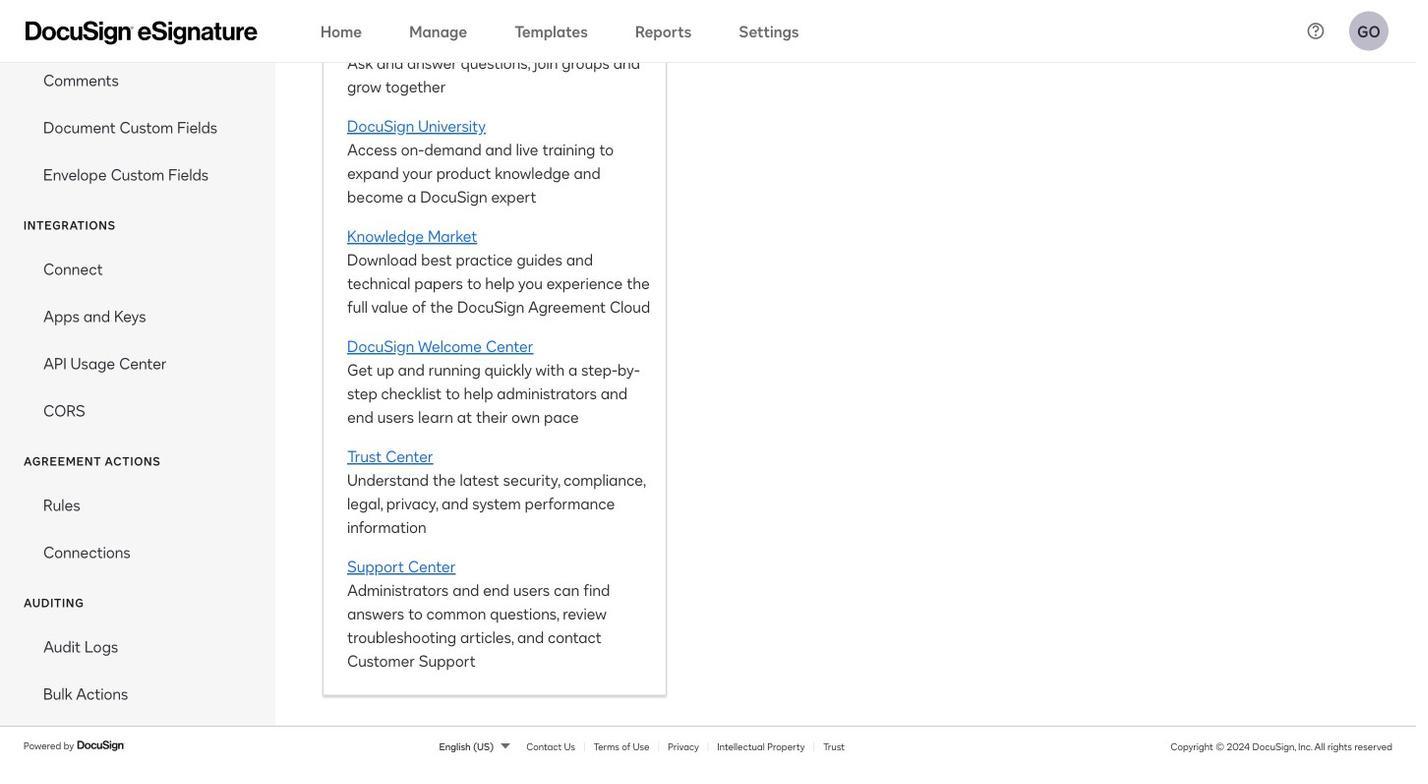 Task type: vqa. For each thing, say whether or not it's contained in the screenshot.
Auditing element
yes



Task type: locate. For each thing, give the bounding box(es) containing it.
docusign image
[[77, 738, 126, 754]]

agreement actions element
[[0, 481, 275, 576]]

signing and sending element
[[0, 0, 275, 198]]

docusign admin image
[[26, 21, 258, 45]]



Task type: describe. For each thing, give the bounding box(es) containing it.
integrations element
[[0, 245, 275, 434]]

auditing element
[[0, 623, 275, 717]]



